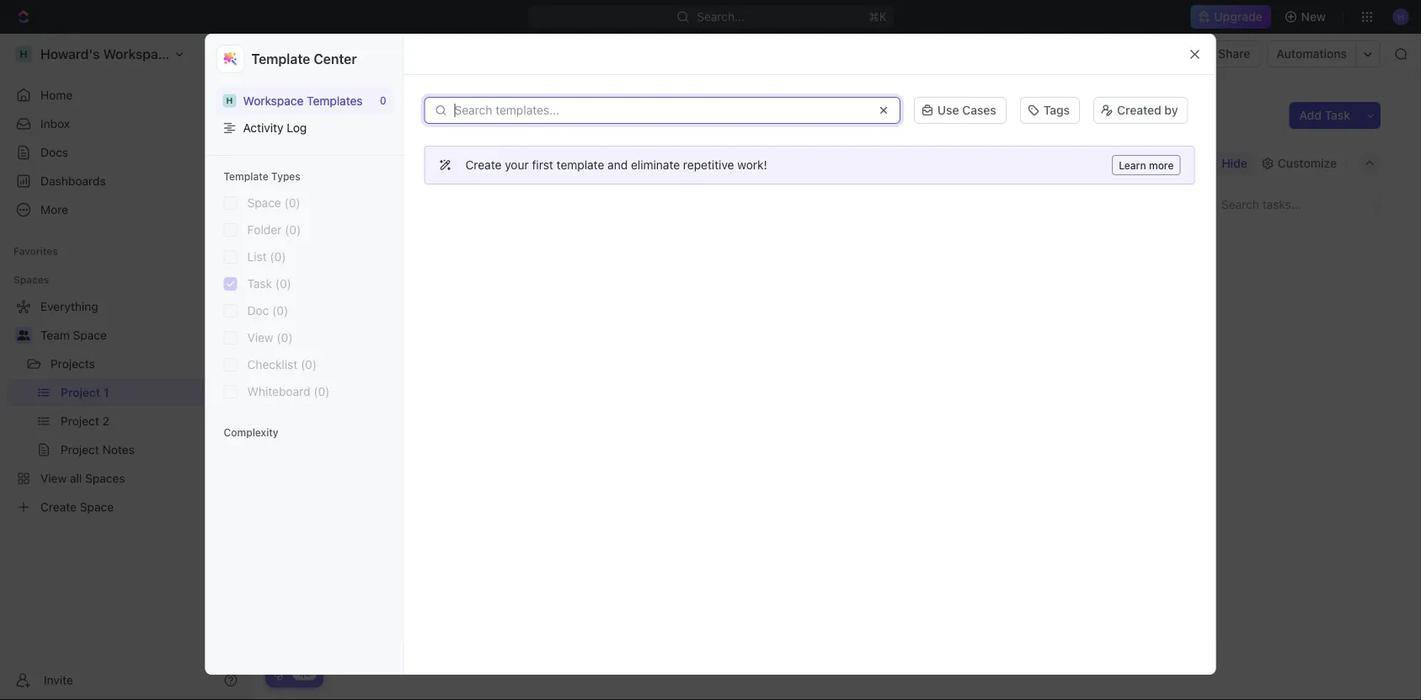 Task type: locate. For each thing, give the bounding box(es) containing it.
workspace
[[243, 94, 304, 107]]

projects link
[[364, 44, 434, 64], [51, 350, 197, 377]]

team space
[[283, 47, 349, 61], [40, 328, 107, 342]]

howard's workspace, , element
[[223, 94, 236, 107]]

0 horizontal spatial user group image
[[17, 330, 30, 340]]

h
[[226, 96, 233, 105]]

tags button
[[1020, 97, 1080, 124]]

0 vertical spatial doc
[[508, 131, 530, 145]]

1 horizontal spatial user group image
[[268, 50, 278, 58]]

dialog containing task
[[441, 118, 980, 387]]

(0) for task (0)
[[275, 277, 291, 291]]

team space inside sidebar 'navigation'
[[40, 328, 107, 342]]

0 horizontal spatial whiteboard
[[247, 385, 310, 399]]

checklist (0)
[[247, 358, 317, 372]]

0 horizontal spatial projects link
[[51, 350, 197, 377]]

workspace templates
[[243, 94, 363, 107]]

team space link
[[262, 44, 354, 64], [40, 322, 241, 349]]

list down folder
[[247, 250, 267, 264]]

1 horizontal spatial team space
[[283, 47, 349, 61]]

doc up view
[[247, 304, 269, 318]]

use cases button
[[907, 95, 1013, 126]]

0 horizontal spatial space
[[73, 328, 107, 342]]

0 horizontal spatial team
[[40, 328, 70, 342]]

0 vertical spatial projects
[[385, 47, 429, 61]]

0 vertical spatial projects link
[[364, 44, 434, 64]]

task
[[1325, 108, 1350, 122], [462, 131, 488, 145], [439, 244, 461, 256], [247, 277, 272, 291]]

template types
[[224, 170, 301, 182]]

whiteboard up repetitive
[[670, 131, 735, 145]]

(0) for checklist (0)
[[301, 358, 317, 372]]

0 horizontal spatial team space link
[[40, 322, 241, 349]]

1 horizontal spatial add task
[[1299, 108, 1350, 122]]

team down 'spaces'
[[40, 328, 70, 342]]

whiteboard
[[670, 131, 735, 145], [247, 385, 310, 399]]

doc
[[508, 131, 530, 145], [247, 304, 269, 318]]

team space link inside tree
[[40, 322, 241, 349]]

⌘k
[[868, 10, 887, 24]]

1 horizontal spatial space
[[247, 196, 281, 210]]

None checkbox
[[224, 196, 237, 210], [224, 223, 237, 237], [224, 250, 237, 264], [224, 304, 237, 318], [224, 358, 237, 372], [224, 385, 237, 399], [224, 196, 237, 210], [224, 223, 237, 237], [224, 250, 237, 264], [224, 304, 237, 318], [224, 358, 237, 372], [224, 385, 237, 399]]

calendar link
[[426, 152, 480, 175]]

1 vertical spatial user group image
[[17, 330, 30, 340]]

0 vertical spatial team
[[283, 47, 312, 61]]

log
[[287, 121, 307, 135]]

team space left /
[[283, 47, 349, 61]]

list down 1
[[378, 156, 399, 170]]

user group image
[[268, 50, 278, 58], [17, 330, 30, 340]]

whiteboard down checklist (0)
[[247, 385, 310, 399]]

(0) right view
[[277, 331, 293, 345]]

team left center
[[283, 47, 312, 61]]

by
[[1165, 103, 1178, 117]]

1 vertical spatial projects
[[51, 357, 95, 371]]

use
[[938, 103, 959, 117]]

1 horizontal spatial list
[[378, 156, 399, 170]]

calendar
[[430, 156, 480, 170]]

whiteboard for whiteboard
[[670, 131, 735, 145]]

(0)
[[284, 196, 300, 210], [285, 223, 301, 237], [270, 250, 286, 264], [275, 277, 291, 291], [272, 304, 288, 318], [277, 331, 293, 345], [301, 358, 317, 372], [314, 385, 330, 399]]

0 vertical spatial space
[[316, 47, 349, 61]]

0 horizontal spatial add
[[417, 244, 436, 256]]

whiteboard button
[[670, 119, 735, 158]]

0 horizontal spatial add task button
[[397, 240, 468, 260]]

1 horizontal spatial add
[[1299, 108, 1322, 122]]

add task button
[[1289, 102, 1361, 129], [397, 240, 468, 260]]

table link
[[570, 152, 603, 175]]

0 horizontal spatial doc
[[247, 304, 269, 318]]

1 vertical spatial projects link
[[51, 350, 197, 377]]

0 horizontal spatial projects
[[51, 357, 95, 371]]

1 vertical spatial whiteboard
[[247, 385, 310, 399]]

eliminate
[[631, 158, 680, 172]]

folder
[[247, 223, 282, 237]]

list
[[378, 156, 399, 170], [247, 250, 267, 264]]

first
[[532, 158, 553, 172]]

0 vertical spatial team space link
[[262, 44, 354, 64]]

activity log
[[243, 121, 307, 135]]

template for template center
[[251, 51, 310, 67]]

new button
[[1278, 3, 1336, 30]]

1 vertical spatial space
[[247, 196, 281, 210]]

doc button
[[508, 119, 530, 158]]

1 vertical spatial team
[[40, 328, 70, 342]]

list (0)
[[247, 250, 286, 264]]

(0) up doc (0)
[[275, 277, 291, 291]]

template up workspace
[[251, 51, 310, 67]]

tree containing team space
[[7, 293, 244, 521]]

Search templates... text field
[[454, 104, 867, 117]]

onboarding checklist button element
[[272, 667, 286, 681]]

docs
[[40, 145, 68, 159]]

Search tasks... text field
[[1211, 192, 1380, 217]]

1 vertical spatial add task button
[[397, 240, 468, 260]]

reminder
[[550, 131, 603, 145]]

template up space (0)
[[224, 170, 269, 182]]

0 vertical spatial add task
[[1299, 108, 1350, 122]]

add task
[[1299, 108, 1350, 122], [417, 244, 461, 256]]

team
[[283, 47, 312, 61], [40, 328, 70, 342]]

task button
[[462, 119, 488, 158]]

(0) up whiteboard (0)
[[301, 358, 317, 372]]

None checkbox
[[224, 277, 237, 291], [224, 331, 237, 345], [224, 277, 237, 291], [224, 331, 237, 345]]

project
[[292, 101, 368, 128]]

(0) right folder
[[285, 223, 301, 237]]

dashboards link
[[7, 168, 244, 195]]

(0) for doc (0)
[[272, 304, 288, 318]]

1 vertical spatial doc
[[247, 304, 269, 318]]

0 horizontal spatial add task
[[417, 244, 461, 256]]

tags
[[1044, 103, 1070, 117]]

0 vertical spatial template
[[251, 51, 310, 67]]

whiteboard (0)
[[247, 385, 330, 399]]

(0) down checklist (0)
[[314, 385, 330, 399]]

0 horizontal spatial list
[[247, 250, 267, 264]]

share
[[1218, 47, 1251, 61]]

upgrade
[[1214, 10, 1262, 24]]

0 vertical spatial user group image
[[268, 50, 278, 58]]

0 vertical spatial list
[[378, 156, 399, 170]]

1 horizontal spatial add task button
[[1289, 102, 1361, 129]]

search button
[[1132, 152, 1198, 175]]

user group image down 'spaces'
[[17, 330, 30, 340]]

(0) down the types
[[284, 196, 300, 210]]

list for list
[[378, 156, 399, 170]]

cases
[[962, 103, 996, 117]]

dialog
[[441, 118, 980, 387]]

0 vertical spatial whiteboard
[[670, 131, 735, 145]]

templates
[[307, 94, 363, 107]]

learn more link
[[1112, 155, 1181, 175]]

(0) up view (0)
[[272, 304, 288, 318]]

task (0)
[[247, 277, 291, 291]]

team space down 'spaces'
[[40, 328, 107, 342]]

your
[[505, 158, 529, 172]]

1 vertical spatial team space
[[40, 328, 107, 342]]

2 vertical spatial space
[[73, 328, 107, 342]]

doc up "gantt" "link"
[[508, 131, 530, 145]]

team inside sidebar 'navigation'
[[40, 328, 70, 342]]

template
[[557, 158, 604, 172]]

0 vertical spatial add task button
[[1289, 102, 1361, 129]]

doc (0)
[[247, 304, 288, 318]]

1 vertical spatial template
[[224, 170, 269, 182]]

(0) down folder (0)
[[270, 250, 286, 264]]

1 horizontal spatial doc
[[508, 131, 530, 145]]

types
[[271, 170, 301, 182]]

more
[[1149, 159, 1174, 171]]

user group image up workspace
[[268, 50, 278, 58]]

learn more
[[1119, 159, 1174, 171]]

docs link
[[7, 139, 244, 166]]

activity
[[243, 121, 284, 135]]

1 vertical spatial list
[[247, 250, 267, 264]]

tree
[[7, 293, 244, 521]]

(0) for folder (0)
[[285, 223, 301, 237]]

template center
[[251, 51, 357, 67]]

template for template types
[[224, 170, 269, 182]]

projects
[[385, 47, 429, 61], [51, 357, 95, 371]]

1 vertical spatial team space link
[[40, 322, 241, 349]]

0 vertical spatial add
[[1299, 108, 1322, 122]]

1 horizontal spatial whiteboard
[[670, 131, 735, 145]]

0 horizontal spatial team space
[[40, 328, 107, 342]]

1 horizontal spatial team
[[283, 47, 312, 61]]



Task type: vqa. For each thing, say whether or not it's contained in the screenshot.
business time image
no



Task type: describe. For each thing, give the bounding box(es) containing it.
chat button
[[624, 119, 650, 158]]

1 vertical spatial add task
[[417, 244, 461, 256]]

1 horizontal spatial projects link
[[364, 44, 434, 64]]

new
[[1301, 10, 1326, 24]]

activity log button
[[216, 114, 393, 142]]

share button
[[1208, 40, 1261, 67]]

and
[[608, 158, 628, 172]]

(0) for space (0)
[[284, 196, 300, 210]]

created by
[[1117, 103, 1178, 117]]

complexity
[[224, 426, 279, 438]]

space inside sidebar 'navigation'
[[73, 328, 107, 342]]

1 horizontal spatial projects
[[385, 47, 429, 61]]

inbox link
[[7, 110, 244, 137]]

inbox
[[40, 117, 70, 131]]

1/5
[[298, 668, 311, 678]]

work!
[[737, 158, 767, 172]]

customize button
[[1256, 152, 1342, 175]]

doc for doc (0)
[[247, 304, 269, 318]]

/
[[357, 47, 360, 61]]

automations
[[1277, 47, 1347, 61]]

gantt link
[[508, 152, 542, 175]]

user group image inside team space link
[[268, 50, 278, 58]]

sidebar navigation
[[0, 34, 252, 700]]

projects inside tree
[[51, 357, 95, 371]]

(0) for list (0)
[[270, 250, 286, 264]]

use cases
[[938, 103, 996, 117]]

dashboards
[[40, 174, 106, 188]]

project 1
[[292, 101, 389, 128]]

projects link inside sidebar 'navigation'
[[51, 350, 197, 377]]

hide button
[[1201, 152, 1253, 175]]

folder (0)
[[247, 223, 301, 237]]

create
[[465, 158, 502, 172]]

0 vertical spatial team space
[[283, 47, 349, 61]]

board
[[314, 156, 347, 170]]

favorites button
[[7, 241, 65, 261]]

gantt
[[511, 156, 542, 170]]

doc for doc
[[508, 131, 530, 145]]

invite
[[44, 673, 73, 687]]

view (0)
[[247, 331, 293, 345]]

repetitive
[[683, 158, 734, 172]]

created by button
[[1087, 95, 1195, 126]]

(0) for whiteboard (0)
[[314, 385, 330, 399]]

view
[[247, 331, 273, 345]]

checklist
[[247, 358, 298, 372]]

whiteboard for whiteboard (0)
[[247, 385, 310, 399]]

home
[[40, 88, 73, 102]]

1 horizontal spatial team space link
[[262, 44, 354, 64]]

learn
[[1119, 159, 1146, 171]]

chat
[[624, 131, 650, 145]]

upgrade link
[[1191, 5, 1271, 29]]

reminder button
[[550, 119, 603, 158]]

(0) for view (0)
[[277, 331, 293, 345]]

center
[[314, 51, 357, 67]]

onboarding checklist button image
[[272, 667, 286, 681]]

2 horizontal spatial space
[[316, 47, 349, 61]]

search
[[1154, 156, 1193, 170]]

user group image inside tree
[[17, 330, 30, 340]]

home link
[[7, 82, 244, 109]]

create your first template and eliminate repetitive work!
[[465, 158, 767, 172]]

list for list (0)
[[247, 250, 267, 264]]

space (0)
[[247, 196, 300, 210]]

tags button
[[1013, 95, 1087, 126]]

table
[[573, 156, 603, 170]]

search...
[[697, 10, 745, 24]]

hide
[[1222, 156, 1247, 170]]

spaces
[[13, 274, 49, 286]]

use cases button
[[914, 97, 1007, 124]]

customize
[[1278, 156, 1337, 170]]

board link
[[311, 152, 347, 175]]

automations button
[[1268, 41, 1355, 67]]

created by button
[[1093, 97, 1188, 124]]

tree inside sidebar 'navigation'
[[7, 293, 244, 521]]

favorites
[[13, 245, 58, 257]]

1 vertical spatial add
[[417, 244, 436, 256]]

0
[[380, 95, 386, 106]]

1
[[373, 101, 384, 128]]

list link
[[375, 152, 399, 175]]

created
[[1117, 103, 1162, 117]]



